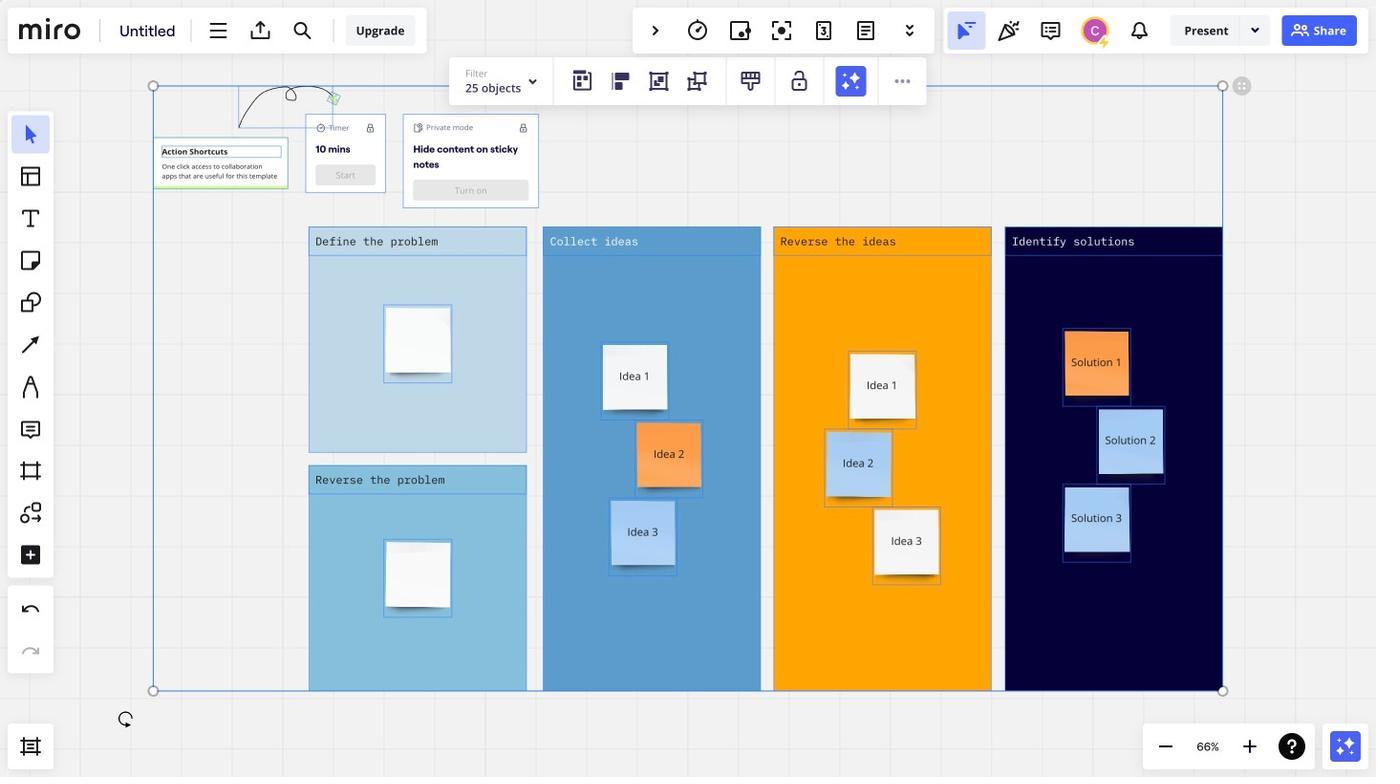 Task type: describe. For each thing, give the bounding box(es) containing it.
communication toolbar
[[944, 8, 1369, 54]]

reactions image
[[998, 19, 1021, 42]]

board toolbar
[[8, 8, 427, 54]]

feed image
[[1129, 19, 1151, 42]]

search image
[[291, 19, 314, 42]]

1 horizontal spatial spagx image
[[649, 72, 669, 91]]

comment image
[[1040, 19, 1063, 42]]

0 horizontal spatial spagx image
[[612, 73, 629, 90]]



Task type: locate. For each thing, give the bounding box(es) containing it.
collaboration toolbar
[[633, 8, 935, 54]]

open frames image
[[19, 735, 42, 758]]

creation toolbar
[[8, 61, 54, 724]]

spagx image
[[1097, 35, 1112, 50], [649, 72, 669, 91], [612, 73, 629, 90]]

hide apps image
[[644, 19, 667, 42]]

2 horizontal spatial spagx image
[[1097, 35, 1112, 50]]

context menu toolbar
[[449, 57, 927, 105]]

spagx image
[[1289, 19, 1312, 42], [1248, 22, 1264, 37], [571, 70, 594, 93], [788, 70, 811, 93], [688, 72, 707, 91], [895, 74, 910, 89]]

spagx image left feed "image"
[[1097, 35, 1112, 50]]

img image
[[521, 70, 544, 93]]

main menu image
[[207, 19, 230, 42]]

spagx image right img at top left
[[612, 73, 629, 90]]

spagx image down hide apps 'image'
[[649, 72, 669, 91]]

hide collaborators' cursors image
[[956, 19, 978, 42]]

export this board image
[[249, 19, 272, 42]]



Task type: vqa. For each thing, say whether or not it's contained in the screenshot.
the middle SPAGX image
yes



